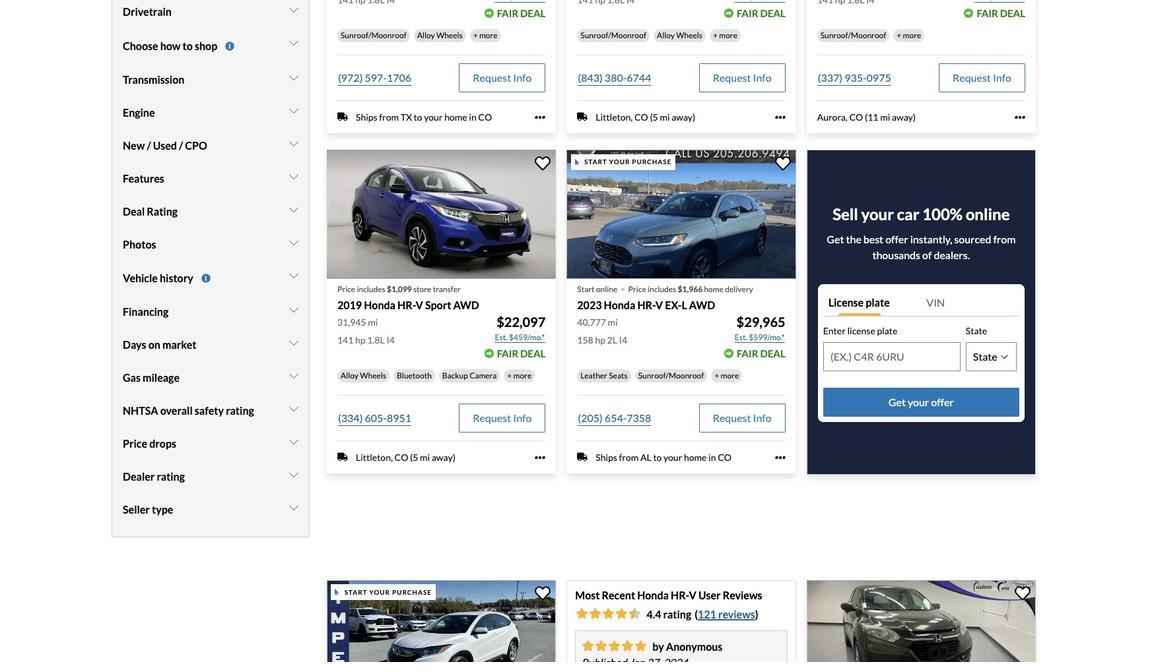 Task type: describe. For each thing, give the bounding box(es) containing it.
start inside start online · price includes $1,966 home delivery 2023 honda hr-v ex-l awd
[[577, 284, 595, 294]]

deal for (337) 935-0975
[[1000, 7, 1025, 19]]

chevron down image for dealer rating
[[289, 470, 298, 481]]

est. $599/mo.* button
[[734, 331, 786, 345]]

nhtsa overall safety rating
[[123, 405, 254, 418]]

chevron down image for nhtsa overall safety rating
[[289, 404, 298, 415]]

(843) 380-6744
[[578, 71, 651, 84]]

store
[[413, 284, 431, 294]]

4.4 rating ( 121 reviews )
[[647, 609, 758, 621]]

est. for $1,099
[[495, 333, 508, 343]]

2 horizontal spatial hr-
[[671, 589, 689, 602]]

offer inside button
[[931, 396, 954, 409]]

backup camera
[[442, 371, 497, 381]]

on
[[148, 339, 160, 352]]

sport
[[425, 299, 451, 312]]

seller
[[123, 504, 150, 517]]

chevron down image for financing
[[289, 305, 298, 316]]

reviews
[[723, 589, 762, 602]]

vin
[[927, 297, 945, 309]]

price for price drops
[[123, 438, 147, 451]]

1 / from the left
[[147, 139, 151, 152]]

ships for ships from al to your home in co
[[596, 452, 617, 464]]

to inside choose how to shop dropdown button
[[183, 39, 193, 52]]

chevron down image for transmission
[[289, 73, 298, 83]]

your right mouse pointer image
[[609, 158, 630, 166]]

605-
[[365, 412, 387, 425]]

2l
[[607, 335, 617, 346]]

fair deal for 1706
[[497, 7, 546, 19]]

0 horizontal spatial wheels
[[360, 371, 386, 381]]

(334) 605-8951
[[338, 412, 411, 425]]

158
[[577, 335, 593, 346]]

$22,097 est. $459/mo.*
[[495, 314, 546, 343]]

alloy wheels for 1706
[[417, 30, 463, 40]]

aurora,
[[817, 111, 848, 123]]

2 horizontal spatial away)
[[892, 111, 916, 123]]

1 chevron down image from the top
[[289, 38, 298, 48]]

info for (334) 605-8951
[[513, 412, 532, 425]]

transmission button
[[123, 63, 298, 96]]

request info button for (843) 380-6744
[[699, 63, 786, 92]]

engine
[[123, 106, 155, 119]]

leather
[[581, 371, 607, 381]]

sell
[[833, 205, 858, 224]]

vehicle history button
[[123, 261, 298, 296]]

truck image for (843) 380-6744
[[577, 112, 588, 122]]

recent
[[602, 589, 635, 602]]

alloy for (843) 380-6744
[[657, 30, 675, 40]]

by anonymous
[[653, 641, 723, 654]]

transmission
[[123, 73, 184, 86]]

request for 8951
[[473, 412, 511, 425]]

fair deal for 6744
[[737, 7, 786, 19]]

654-
[[605, 412, 627, 425]]

(205) 654-7358
[[578, 412, 651, 425]]

honda inside price includes $1,099 store transfer 2019 honda hr-v sport awd
[[364, 299, 396, 312]]

request for 7358
[[713, 412, 751, 425]]

home for ships from al to your home in co
[[684, 452, 707, 464]]

choose
[[123, 39, 158, 52]]

offer inside get the best offer instantly, sourced from thousands of dealers.
[[886, 233, 908, 246]]

info for (337) 935-0975
[[993, 71, 1012, 84]]

chevron down image for deal rating
[[289, 205, 298, 215]]

enter license plate
[[823, 326, 898, 337]]

40,777 mi 158 hp 2l i4
[[577, 317, 627, 346]]

license plate
[[828, 297, 890, 309]]

price inside start online · price includes $1,966 home delivery 2023 honda hr-v ex-l awd
[[628, 284, 646, 294]]

cpo
[[185, 139, 207, 152]]

(334)
[[338, 412, 363, 425]]

fair deal for 0975
[[977, 7, 1025, 19]]

31,945
[[337, 317, 366, 328]]

dealers.
[[934, 249, 970, 262]]

380-
[[605, 71, 627, 84]]

enter
[[823, 326, 846, 337]]

start for platinum white pearl 2021 honda hr-v lx awd suv / crossover all-wheel drive continuously variable transmission image
[[344, 589, 367, 597]]

fair for (843) 380-6744
[[737, 7, 758, 19]]

most
[[575, 589, 600, 602]]

v inside start online · price includes $1,966 home delivery 2023 honda hr-v ex-l awd
[[656, 299, 663, 312]]

request info for 8951
[[473, 412, 532, 425]]

mi inside 31,945 mi 141 hp 1.8l i4
[[368, 317, 378, 328]]

chevron down image for price drops
[[289, 437, 298, 448]]

state
[[966, 326, 987, 337]]

purchase for mouse pointer image
[[632, 158, 672, 166]]

days
[[123, 339, 146, 352]]

by
[[653, 641, 664, 654]]

start your purchase for mouse pointer image
[[584, 158, 672, 166]]

best
[[864, 233, 884, 246]]

online inside start online · price includes $1,966 home delivery 2023 honda hr-v ex-l awd
[[596, 284, 618, 294]]

awd inside price includes $1,099 store transfer 2019 honda hr-v sport awd
[[453, 299, 479, 312]]

1 horizontal spatial rating
[[226, 405, 254, 418]]

v inside price includes $1,099 store transfer 2019 honda hr-v sport awd
[[416, 299, 423, 312]]

2019
[[337, 299, 362, 312]]

history
[[160, 272, 193, 285]]

fair for (972) 597-1706
[[497, 7, 519, 19]]

(972) 597-1706
[[338, 71, 411, 84]]

rating
[[147, 205, 178, 218]]

wheels for (972) 597-1706
[[436, 30, 463, 40]]

dealer rating button
[[123, 461, 298, 494]]

(205) 654-7358 button
[[577, 404, 652, 433]]

(843) 380-6744 button
[[577, 63, 652, 92]]

i4 for $1,099
[[387, 335, 395, 346]]

in for ships from tx to your home in co
[[469, 111, 477, 123]]

$29,965 est. $599/mo.*
[[735, 314, 786, 343]]

start your purchase link
[[327, 581, 559, 663]]

2023
[[577, 299, 602, 312]]

ships from al to your home in co
[[596, 452, 732, 464]]

0 vertical spatial littleton,
[[596, 111, 633, 123]]

ex-
[[665, 299, 682, 312]]

get the best offer instantly, sourced from thousands of dealers.
[[827, 233, 1016, 262]]

new
[[123, 139, 145, 152]]

request for 1706
[[473, 71, 511, 84]]

request info for 7358
[[713, 412, 772, 425]]

photos button
[[123, 228, 298, 261]]

(334) 605-8951 button
[[337, 404, 412, 433]]

view more image for choose how to shop
[[225, 41, 235, 51]]

(337)
[[818, 71, 843, 84]]

financing button
[[123, 296, 298, 329]]

nhtsa overall safety rating button
[[123, 395, 298, 428]]

price for price includes $1,099 store transfer 2019 honda hr-v sport awd
[[337, 284, 355, 294]]

honda inside start online · price includes $1,966 home delivery 2023 honda hr-v ex-l awd
[[604, 299, 635, 312]]

hp for ·
[[595, 335, 605, 346]]

green 2017 honda hr-v ex suv / crossover front-wheel drive 7-speed cvt image
[[807, 581, 1036, 663]]

2 horizontal spatial v
[[689, 589, 697, 602]]

new / used / cpo
[[123, 139, 207, 152]]

get your offer button
[[823, 388, 1020, 417]]

choose how to shop button
[[123, 29, 298, 63]]

home for ships from tx to your home in co
[[445, 111, 467, 123]]

2 horizontal spatial honda
[[637, 589, 669, 602]]

includes inside start online · price includes $1,966 home delivery 2023 honda hr-v ex-l awd
[[648, 284, 676, 294]]

121 reviews link
[[698, 609, 755, 621]]

·
[[620, 276, 626, 300]]

request info for 0975
[[953, 71, 1012, 84]]

(11
[[865, 111, 879, 123]]

rating for dealer rating
[[157, 471, 185, 484]]

of
[[923, 249, 932, 262]]

seller type button
[[123, 494, 298, 527]]

start online · price includes $1,966 home delivery 2023 honda hr-v ex-l awd
[[577, 276, 753, 312]]

$459/mo.*
[[509, 333, 545, 343]]

financing
[[123, 306, 169, 319]]

est. $459/mo.* button
[[494, 331, 546, 345]]

truck image
[[337, 453, 348, 463]]

(972) 597-1706 button
[[337, 63, 412, 92]]

info for (843) 380-6744
[[753, 71, 772, 84]]

platinum white pearl 2021 honda hr-v lx awd suv / crossover all-wheel drive continuously variable transmission image
[[327, 581, 556, 663]]

view more image for vehicle history
[[201, 274, 210, 283]]

drops
[[149, 438, 176, 451]]

$599/mo.*
[[749, 333, 785, 343]]

sunroof/moonroof for 597-
[[341, 30, 407, 40]]

0 horizontal spatial littleton,
[[356, 452, 393, 464]]

littleton, co (5 mi away) for (843) 380-6744 truck icon
[[596, 111, 695, 123]]

0975
[[867, 71, 891, 84]]

car
[[897, 205, 919, 224]]

al
[[640, 452, 652, 464]]

hr- inside price includes $1,099 store transfer 2019 honda hr-v sport awd
[[398, 299, 416, 312]]

request for 6744
[[713, 71, 751, 84]]

est. for ·
[[735, 333, 748, 343]]

1 horizontal spatial online
[[966, 205, 1010, 224]]

ships from tx to your home in co
[[356, 111, 492, 123]]



Task type: locate. For each thing, give the bounding box(es) containing it.
hp left the 2l
[[595, 335, 605, 346]]

view more image
[[225, 41, 235, 51], [201, 274, 210, 283]]

7 chevron down image from the top
[[289, 305, 298, 316]]

1 est. from the left
[[495, 333, 508, 343]]

9 chevron down image from the top
[[289, 404, 298, 415]]

1 vertical spatial ships
[[596, 452, 617, 464]]

anonymous
[[666, 641, 723, 654]]

0 vertical spatial rating
[[226, 405, 254, 418]]

chevron down image inside drivetrain dropdown button
[[289, 5, 298, 15]]

100%
[[923, 205, 963, 224]]

2 awd from the left
[[689, 299, 715, 312]]

wheels for (843) 380-6744
[[676, 30, 703, 40]]

0 vertical spatial start your purchase
[[584, 158, 672, 166]]

4 chevron down image from the top
[[289, 172, 298, 182]]

honda down the $1,099
[[364, 299, 396, 312]]

to for ships from tx to your home in co
[[414, 111, 422, 123]]

0 horizontal spatial away)
[[432, 452, 456, 464]]

info for (972) 597-1706
[[513, 71, 532, 84]]

days on market button
[[123, 329, 298, 362]]

sunroof/moonroof up (843) 380-6744
[[581, 30, 646, 40]]

2 vertical spatial to
[[653, 452, 662, 464]]

tx
[[401, 111, 412, 123]]

info for (205) 654-7358
[[753, 412, 772, 425]]

/ right new
[[147, 139, 151, 152]]

home right tx
[[445, 111, 467, 123]]

i4 inside 31,945 mi 141 hp 1.8l i4
[[387, 335, 395, 346]]

0 horizontal spatial offer
[[886, 233, 908, 246]]

overall
[[160, 405, 193, 418]]

0 vertical spatial get
[[827, 233, 844, 246]]

sunroof/moonroof for 935-
[[821, 30, 886, 40]]

how
[[160, 39, 181, 52]]

4 chevron down image from the top
[[289, 371, 298, 382]]

the
[[846, 233, 862, 246]]

start your purchase
[[584, 158, 672, 166], [344, 589, 432, 597]]

ships for ships from tx to your home in co
[[356, 111, 377, 123]]

1 horizontal spatial to
[[414, 111, 422, 123]]

rating right the dealer
[[157, 471, 185, 484]]

choose how to shop
[[123, 39, 217, 52]]

0 horizontal spatial get
[[827, 233, 844, 246]]

bluetooth
[[397, 371, 432, 381]]

ellipsis h image
[[535, 112, 546, 123]]

0 horizontal spatial start your purchase
[[344, 589, 432, 597]]

market
[[162, 339, 196, 352]]

2 / from the left
[[179, 139, 183, 152]]

0 horizontal spatial honda
[[364, 299, 396, 312]]

0 horizontal spatial online
[[596, 284, 618, 294]]

get for get your offer
[[889, 396, 906, 409]]

start your purchase inside start your purchase link
[[344, 589, 432, 597]]

chevron down image inside photos dropdown button
[[289, 238, 298, 248]]

chevron down image inside "nhtsa overall safety rating" dropdown button
[[289, 404, 298, 415]]

0 vertical spatial online
[[966, 205, 1010, 224]]

1 horizontal spatial littleton,
[[596, 111, 633, 123]]

0 vertical spatial ships
[[356, 111, 377, 123]]

ships left tx
[[356, 111, 377, 123]]

2 hp from the left
[[595, 335, 605, 346]]

chevron down image inside price drops dropdown button
[[289, 437, 298, 448]]

features button
[[123, 162, 298, 195]]

est. inside $22,097 est. $459/mo.*
[[495, 333, 508, 343]]

1 horizontal spatial includes
[[648, 284, 676, 294]]

littleton, right truck image
[[356, 452, 393, 464]]

request info button
[[459, 63, 546, 92], [699, 63, 786, 92], [939, 63, 1025, 92], [459, 404, 546, 433], [699, 404, 786, 433]]

chevron down image for drivetrain
[[289, 5, 298, 15]]

hr-
[[398, 299, 416, 312], [637, 299, 656, 312], [671, 589, 689, 602]]

littleton, co (5 mi away) down 8951
[[356, 452, 456, 464]]

truck image
[[337, 112, 348, 122], [577, 112, 588, 122], [577, 453, 588, 463]]

rating right "safety"
[[226, 405, 254, 418]]

0 horizontal spatial alloy
[[341, 371, 359, 381]]

request for 0975
[[953, 71, 991, 84]]

hr- down the $1,099
[[398, 299, 416, 312]]

0 horizontal spatial includes
[[357, 284, 385, 294]]

rating left (
[[663, 609, 691, 621]]

shop
[[195, 39, 217, 52]]

drivetrain button
[[123, 0, 298, 29]]

your
[[424, 111, 443, 123], [609, 158, 630, 166], [861, 205, 894, 224], [908, 396, 929, 409], [664, 452, 682, 464], [369, 589, 390, 597]]

price includes $1,099 store transfer 2019 honda hr-v sport awd
[[337, 284, 479, 312]]

to right how in the left top of the page
[[183, 39, 193, 52]]

request info for 1706
[[473, 71, 532, 84]]

online
[[966, 205, 1010, 224], [596, 284, 618, 294]]

online left ·
[[596, 284, 618, 294]]

8 chevron down image from the top
[[289, 338, 298, 349]]

0 vertical spatial (5
[[650, 111, 658, 123]]

(5 for truck image
[[410, 452, 418, 464]]

1 horizontal spatial awd
[[689, 299, 715, 312]]

10 chevron down image from the top
[[289, 470, 298, 481]]

awd right l
[[689, 299, 715, 312]]

chevron down image for features
[[289, 172, 298, 182]]

littleton, down the (843) 380-6744 button
[[596, 111, 633, 123]]

(5 down 8951
[[410, 452, 418, 464]]

chevron down image inside vehicle history dropdown button
[[289, 271, 298, 281]]

start your purchase for mouse pointer icon
[[344, 589, 432, 597]]

vin tab
[[921, 290, 1020, 316]]

deal rating button
[[123, 195, 298, 228]]

0 horizontal spatial v
[[416, 299, 423, 312]]

blue 2023 honda hr-v ex-l awd suv / crossover all-wheel drive continuously variable transmission image
[[567, 150, 796, 279]]

leather seats
[[581, 371, 628, 381]]

1 vertical spatial online
[[596, 284, 618, 294]]

1 horizontal spatial i4
[[619, 335, 627, 346]]

hr- up 4.4 rating ( 121 reviews )
[[671, 589, 689, 602]]

(972)
[[338, 71, 363, 84]]

engine button
[[123, 96, 298, 129]]

deal for (972) 597-1706
[[520, 7, 546, 19]]

1 horizontal spatial away)
[[672, 111, 695, 123]]

photos
[[123, 238, 156, 251]]

truck image down (843)
[[577, 112, 588, 122]]

days on market
[[123, 339, 196, 352]]

1 horizontal spatial v
[[656, 299, 663, 312]]

2 vertical spatial start
[[344, 589, 367, 597]]

v down store
[[416, 299, 423, 312]]

mouse pointer image
[[575, 159, 579, 166]]

(5 down 6744
[[650, 111, 658, 123]]

request info button for (334) 605-8951
[[459, 404, 546, 433]]

chevron down image inside engine 'dropdown button'
[[289, 106, 298, 116]]

hr- inside start online · price includes $1,966 home delivery 2023 honda hr-v ex-l awd
[[637, 299, 656, 312]]

rating
[[226, 405, 254, 418], [157, 471, 185, 484], [663, 609, 691, 621]]

0 horizontal spatial ships
[[356, 111, 377, 123]]

(5 for (843) 380-6744 truck icon
[[650, 111, 658, 123]]

get
[[827, 233, 844, 246], [889, 396, 906, 409]]

chevron down image inside "dealer rating" dropdown button
[[289, 470, 298, 481]]

0 vertical spatial littleton, co (5 mi away)
[[596, 111, 695, 123]]

includes inside price includes $1,099 store transfer 2019 honda hr-v sport awd
[[357, 284, 385, 294]]

awd down the transfer
[[453, 299, 479, 312]]

request info button for (205) 654-7358
[[699, 404, 786, 433]]

sunroof/moonroof up (337) 935-0975
[[821, 30, 886, 40]]

3 chevron down image from the top
[[289, 238, 298, 248]]

alloy wheels for 6744
[[657, 30, 703, 40]]

0 horizontal spatial alloy wheels
[[341, 371, 386, 381]]

start your purchase right mouse pointer image
[[584, 158, 672, 166]]

get down enter license plate field
[[889, 396, 906, 409]]

start right mouse pointer icon
[[344, 589, 367, 597]]

sunroof/moonroof right seats on the right bottom of the page
[[638, 371, 704, 381]]

from for ships from tx to your home in co
[[379, 111, 399, 123]]

request info button for (972) 597-1706
[[459, 63, 546, 92]]

0 vertical spatial offer
[[886, 233, 908, 246]]

hp for $1,099
[[355, 335, 366, 346]]

home inside start online · price includes $1,966 home delivery 2023 honda hr-v ex-l awd
[[704, 284, 724, 294]]

request info for 6744
[[713, 71, 772, 84]]

(
[[695, 609, 698, 621]]

online up sourced
[[966, 205, 1010, 224]]

honda up "4.4"
[[637, 589, 669, 602]]

1 includes from the left
[[357, 284, 385, 294]]

1 horizontal spatial start your purchase
[[584, 158, 672, 166]]

your right mouse pointer icon
[[369, 589, 390, 597]]

0 horizontal spatial price
[[123, 438, 147, 451]]

1 vertical spatial from
[[993, 233, 1016, 246]]

121
[[698, 609, 716, 621]]

delivery
[[725, 284, 753, 294]]

597-
[[365, 71, 387, 84]]

2 vertical spatial rating
[[663, 609, 691, 621]]

6 chevron down image from the top
[[289, 503, 298, 514]]

2 vertical spatial home
[[684, 452, 707, 464]]

0 horizontal spatial view more image
[[201, 274, 210, 283]]

chevron down image
[[289, 38, 298, 48], [289, 139, 298, 149], [289, 238, 298, 248], [289, 371, 298, 382], [289, 437, 298, 448], [289, 503, 298, 514]]

get your offer
[[889, 396, 954, 409]]

user
[[699, 589, 721, 602]]

price inside price includes $1,099 store transfer 2019 honda hr-v sport awd
[[337, 284, 355, 294]]

chevron down image for days on market
[[289, 338, 298, 349]]

1 vertical spatial littleton,
[[356, 452, 393, 464]]

chevron down image inside the transmission dropdown button
[[289, 73, 298, 83]]

to for ships from al to your home in co
[[653, 452, 662, 464]]

new / used / cpo button
[[123, 129, 298, 162]]

1 horizontal spatial from
[[619, 452, 639, 464]]

hp
[[355, 335, 366, 346], [595, 335, 605, 346]]

1 vertical spatial purchase
[[392, 589, 432, 597]]

1 horizontal spatial littleton, co (5 mi away)
[[596, 111, 695, 123]]

your right tx
[[424, 111, 443, 123]]

get inside get the best offer instantly, sourced from thousands of dealers.
[[827, 233, 844, 246]]

home right the al
[[684, 452, 707, 464]]

0 vertical spatial plate
[[866, 297, 890, 309]]

1 horizontal spatial honda
[[604, 299, 635, 312]]

1 vertical spatial get
[[889, 396, 906, 409]]

0 vertical spatial from
[[379, 111, 399, 123]]

(205)
[[578, 412, 603, 425]]

1 vertical spatial to
[[414, 111, 422, 123]]

1 horizontal spatial hp
[[595, 335, 605, 346]]

1 awd from the left
[[453, 299, 479, 312]]

1 horizontal spatial view more image
[[225, 41, 235, 51]]

1 horizontal spatial alloy wheels
[[417, 30, 463, 40]]

1 horizontal spatial wheels
[[436, 30, 463, 40]]

1 horizontal spatial (5
[[650, 111, 658, 123]]

from for ships from al to your home in co
[[619, 452, 639, 464]]

chevron down image inside seller type dropdown button
[[289, 503, 298, 514]]

0 horizontal spatial in
[[469, 111, 477, 123]]

your down enter license plate field
[[908, 396, 929, 409]]

2 horizontal spatial price
[[628, 284, 646, 294]]

deal for (843) 380-6744
[[760, 7, 786, 19]]

5 chevron down image from the top
[[289, 437, 298, 448]]

offer
[[886, 233, 908, 246], [931, 396, 954, 409]]

i4 right the 2l
[[619, 335, 627, 346]]

dealer
[[123, 471, 155, 484]]

transfer
[[433, 284, 461, 294]]

0 vertical spatial purchase
[[632, 158, 672, 166]]

$29,965
[[737, 314, 786, 330]]

5 chevron down image from the top
[[289, 205, 298, 215]]

2 horizontal spatial rating
[[663, 609, 691, 621]]

$1,099
[[387, 284, 412, 294]]

0 horizontal spatial awd
[[453, 299, 479, 312]]

0 horizontal spatial hr-
[[398, 299, 416, 312]]

)
[[755, 609, 758, 621]]

view more image right shop on the top left of the page
[[225, 41, 235, 51]]

rating for 4.4 rating ( 121 reviews )
[[663, 609, 691, 621]]

deal
[[123, 205, 145, 218]]

alloy for (972) 597-1706
[[417, 30, 435, 40]]

ships left the al
[[596, 452, 617, 464]]

1 vertical spatial offer
[[931, 396, 954, 409]]

littleton, co (5 mi away) down 6744
[[596, 111, 695, 123]]

to right the al
[[653, 452, 662, 464]]

0 horizontal spatial hp
[[355, 335, 366, 346]]

gas mileage
[[123, 372, 180, 385]]

0 horizontal spatial littleton, co (5 mi away)
[[356, 452, 456, 464]]

chevron down image for photos
[[289, 238, 298, 248]]

truck image for (972) 597-1706
[[337, 112, 348, 122]]

i4 right the '1.8l'
[[387, 335, 395, 346]]

get for get the best offer instantly, sourced from thousands of dealers.
[[827, 233, 844, 246]]

chevron down image inside financing dropdown button
[[289, 305, 298, 316]]

chevron down image inside gas mileage dropdown button
[[289, 371, 298, 382]]

3 chevron down image from the top
[[289, 106, 298, 116]]

from right sourced
[[993, 233, 1016, 246]]

hp inside the 40,777 mi 158 hp 2l i4
[[595, 335, 605, 346]]

1 vertical spatial littleton, co (5 mi away)
[[356, 452, 456, 464]]

chevron down image for new / used / cpo
[[289, 139, 298, 149]]

mouse pointer image
[[335, 590, 339, 596]]

0 horizontal spatial /
[[147, 139, 151, 152]]

price drops
[[123, 438, 176, 451]]

view more image inside choose how to shop dropdown button
[[225, 41, 235, 51]]

(337) 935-0975 button
[[817, 63, 892, 92]]

1 vertical spatial view more image
[[201, 274, 210, 283]]

1 horizontal spatial price
[[337, 284, 355, 294]]

price drops button
[[123, 428, 298, 461]]

to right tx
[[414, 111, 422, 123]]

1 i4 from the left
[[387, 335, 395, 346]]

est.
[[495, 333, 508, 343], [735, 333, 748, 343]]

your inside button
[[908, 396, 929, 409]]

fair deal
[[497, 7, 546, 19], [737, 7, 786, 19], [977, 7, 1025, 19], [497, 348, 546, 360], [737, 348, 786, 360]]

plate inside license plate 'tab'
[[866, 297, 890, 309]]

2 horizontal spatial from
[[993, 233, 1016, 246]]

away) for (843) 380-6744 truck icon
[[672, 111, 695, 123]]

hp right 141
[[355, 335, 366, 346]]

1 horizontal spatial /
[[179, 139, 183, 152]]

gas mileage button
[[123, 362, 298, 395]]

sell your car 100% online
[[833, 205, 1010, 224]]

price inside price drops dropdown button
[[123, 438, 147, 451]]

chevron down image for engine
[[289, 106, 298, 116]]

start for blue 2023 honda hr-v ex-l awd suv / crossover all-wheel drive continuously variable transmission image
[[584, 158, 607, 166]]

sunroof/moonroof up (972) 597-1706
[[341, 30, 407, 40]]

start up 2023
[[577, 284, 595, 294]]

2 i4 from the left
[[619, 335, 627, 346]]

honda right 2023
[[604, 299, 635, 312]]

littleton, co (5 mi away) for truck image
[[356, 452, 456, 464]]

from left the al
[[619, 452, 639, 464]]

home
[[445, 111, 467, 123], [704, 284, 724, 294], [684, 452, 707, 464]]

0 horizontal spatial i4
[[387, 335, 395, 346]]

includes up 2019
[[357, 284, 385, 294]]

2 chevron down image from the top
[[289, 73, 298, 83]]

2 includes from the left
[[648, 284, 676, 294]]

tab list
[[823, 290, 1020, 316]]

1 horizontal spatial get
[[889, 396, 906, 409]]

ellipsis h image
[[775, 112, 786, 123], [1015, 112, 1025, 123], [535, 453, 546, 464], [775, 453, 786, 464]]

chevron down image inside days on market dropdown button
[[289, 338, 298, 349]]

Enter license plate field
[[824, 343, 960, 371]]

1 vertical spatial home
[[704, 284, 724, 294]]

0 horizontal spatial rating
[[157, 471, 185, 484]]

chevron down image inside deal rating dropdown button
[[289, 205, 298, 215]]

1 vertical spatial in
[[709, 452, 716, 464]]

chevron down image for gas mileage
[[289, 371, 298, 382]]

40,777
[[577, 317, 606, 328]]

l
[[682, 299, 687, 312]]

6 chevron down image from the top
[[289, 271, 298, 281]]

2 horizontal spatial to
[[653, 452, 662, 464]]

from inside get the best offer instantly, sourced from thousands of dealers.
[[993, 233, 1016, 246]]

vehicle history
[[123, 272, 193, 285]]

mi inside the 40,777 mi 158 hp 2l i4
[[608, 317, 618, 328]]

0 horizontal spatial purchase
[[392, 589, 432, 597]]

chevron down image for seller type
[[289, 503, 298, 514]]

chevron down image inside new / used / cpo "dropdown button"
[[289, 139, 298, 149]]

sunroof/moonroof for 380-
[[581, 30, 646, 40]]

0 horizontal spatial (5
[[410, 452, 418, 464]]

plate
[[866, 297, 890, 309], [877, 326, 898, 337]]

gas
[[123, 372, 141, 385]]

your right the al
[[664, 452, 682, 464]]

tab list containing license plate
[[823, 290, 1020, 316]]

reviews
[[718, 609, 755, 621]]

chevron down image
[[289, 5, 298, 15], [289, 73, 298, 83], [289, 106, 298, 116], [289, 172, 298, 182], [289, 205, 298, 215], [289, 271, 298, 281], [289, 305, 298, 316], [289, 338, 298, 349], [289, 404, 298, 415], [289, 470, 298, 481]]

0 vertical spatial home
[[445, 111, 467, 123]]

2 vertical spatial from
[[619, 452, 639, 464]]

2 horizontal spatial alloy
[[657, 30, 675, 40]]

v left ex-
[[656, 299, 663, 312]]

6744
[[627, 71, 651, 84]]

away) for truck image
[[432, 452, 456, 464]]

0 vertical spatial in
[[469, 111, 477, 123]]

truck image down (972)
[[337, 112, 348, 122]]

1 hp from the left
[[355, 335, 366, 346]]

mi
[[660, 111, 670, 123], [880, 111, 890, 123], [368, 317, 378, 328], [608, 317, 618, 328], [420, 452, 430, 464]]

1 vertical spatial (5
[[410, 452, 418, 464]]

includes up ex-
[[648, 284, 676, 294]]

home right '$1,966' on the top right of the page
[[704, 284, 724, 294]]

license
[[828, 297, 864, 309]]

mileage
[[143, 372, 180, 385]]

2 horizontal spatial wheels
[[676, 30, 703, 40]]

4.4
[[647, 609, 661, 621]]

hp inside 31,945 mi 141 hp 1.8l i4
[[355, 335, 366, 346]]

view more image inside vehicle history dropdown button
[[201, 274, 210, 283]]

est. down $29,965
[[735, 333, 748, 343]]

purchase for mouse pointer icon
[[392, 589, 432, 597]]

your up "best"
[[861, 205, 894, 224]]

2 chevron down image from the top
[[289, 139, 298, 149]]

features
[[123, 172, 164, 185]]

fair for (337) 935-0975
[[977, 7, 998, 19]]

license plate tab
[[823, 290, 921, 316]]

hr- left ex-
[[637, 299, 656, 312]]

price left drops
[[123, 438, 147, 451]]

1 chevron down image from the top
[[289, 5, 298, 15]]

view more image right the history
[[201, 274, 210, 283]]

request info button for (337) 935-0975
[[939, 63, 1025, 92]]

1 horizontal spatial alloy
[[417, 30, 435, 40]]

i4 for ·
[[619, 335, 627, 346]]

get inside button
[[889, 396, 906, 409]]

0 vertical spatial to
[[183, 39, 193, 52]]

1 vertical spatial start
[[577, 284, 595, 294]]

safety
[[195, 405, 224, 418]]

/ left cpo
[[179, 139, 183, 152]]

awd inside start online · price includes $1,966 home delivery 2023 honda hr-v ex-l awd
[[689, 299, 715, 312]]

+
[[473, 30, 478, 40], [713, 30, 718, 40], [897, 30, 902, 40], [507, 371, 512, 381], [715, 371, 719, 381]]

littleton, co (5 mi away)
[[596, 111, 695, 123], [356, 452, 456, 464]]

1 vertical spatial start your purchase
[[344, 589, 432, 597]]

1 vertical spatial plate
[[877, 326, 898, 337]]

est. inside $29,965 est. $599/mo.*
[[735, 333, 748, 343]]

1 horizontal spatial hr-
[[637, 299, 656, 312]]

price right ·
[[628, 284, 646, 294]]

0 horizontal spatial est.
[[495, 333, 508, 343]]

nhtsa
[[123, 405, 158, 418]]

co
[[478, 111, 492, 123], [635, 111, 648, 123], [850, 111, 863, 123], [395, 452, 408, 464], [718, 452, 732, 464]]

1.8l
[[367, 335, 385, 346]]

sourced
[[954, 233, 991, 246]]

est. down "$22,097"
[[495, 333, 508, 343]]

v left user
[[689, 589, 697, 602]]

0 vertical spatial view more image
[[225, 41, 235, 51]]

2 est. from the left
[[735, 333, 748, 343]]

1 vertical spatial rating
[[157, 471, 185, 484]]

2 horizontal spatial alloy wheels
[[657, 30, 703, 40]]

in for ships from al to your home in co
[[709, 452, 716, 464]]

1 horizontal spatial ships
[[596, 452, 617, 464]]

blue 2019 honda hr-v sport awd suv / crossover all-wheel drive automatic image
[[327, 150, 556, 279]]

0 vertical spatial start
[[584, 158, 607, 166]]

wheels
[[436, 30, 463, 40], [676, 30, 703, 40], [360, 371, 386, 381]]

from left tx
[[379, 111, 399, 123]]

chevron down image inside features dropdown button
[[289, 172, 298, 182]]

1 horizontal spatial in
[[709, 452, 716, 464]]

start right mouse pointer image
[[584, 158, 607, 166]]

truck image down (205)
[[577, 453, 588, 463]]

i4 inside the 40,777 mi 158 hp 2l i4
[[619, 335, 627, 346]]

price up 2019
[[337, 284, 355, 294]]

get left the
[[827, 233, 844, 246]]

info
[[513, 71, 532, 84], [753, 71, 772, 84], [993, 71, 1012, 84], [513, 412, 532, 425], [753, 412, 772, 425]]

start your purchase right mouse pointer icon
[[344, 589, 432, 597]]

from
[[379, 111, 399, 123], [993, 233, 1016, 246], [619, 452, 639, 464]]

0 horizontal spatial from
[[379, 111, 399, 123]]



Task type: vqa. For each thing, say whether or not it's contained in the screenshot.
Boulder, CO (28 mi away)'s ellipsis h icon
no



